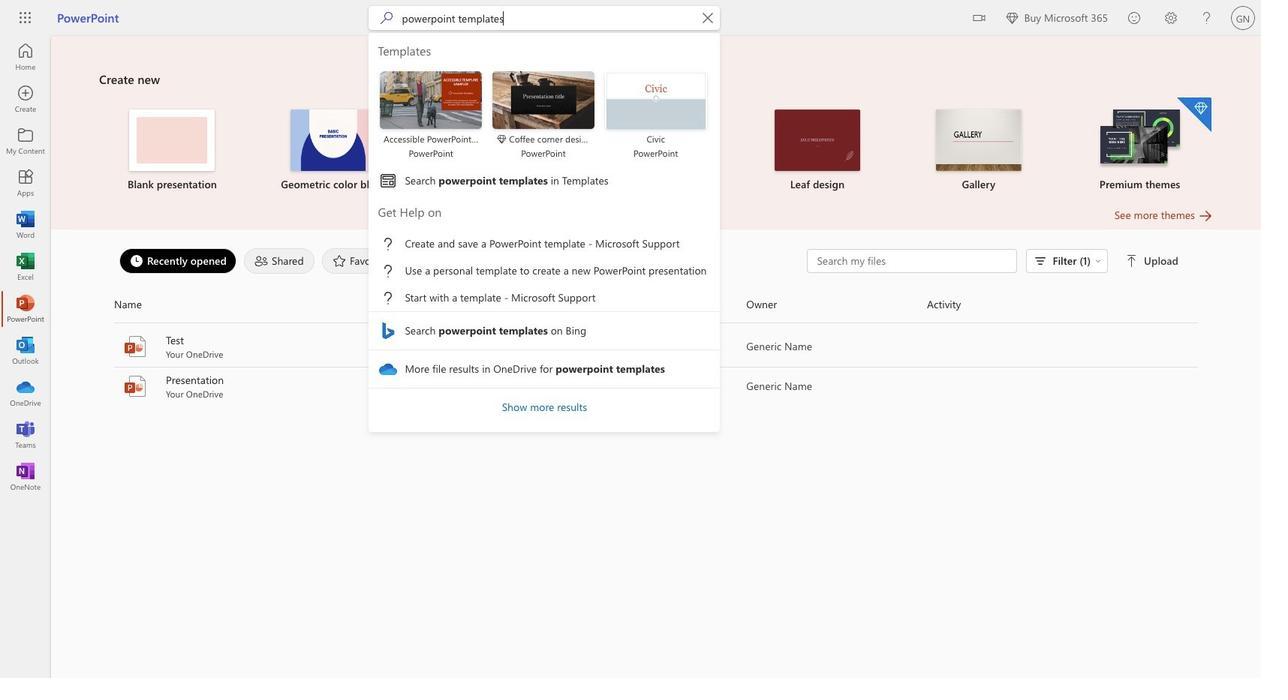 Task type: describe. For each thing, give the bounding box(es) containing it.
gn image
[[1232, 6, 1256, 30]]

geometric color block image
[[291, 110, 376, 171]]

powerpoint image inside name presentation "cell"
[[123, 375, 147, 399]]

activity, column 4 of 4 column header
[[927, 293, 1199, 317]]

onenote image
[[18, 470, 33, 485]]

recently opened element
[[119, 249, 237, 274]]

get help on element
[[369, 195, 442, 231]]

universal presentation image
[[614, 110, 699, 171]]

gallery image
[[936, 110, 1022, 171]]

blank presentation element
[[101, 110, 244, 192]]

outlook image
[[18, 344, 33, 359]]

word image
[[18, 218, 33, 233]]

2 tab from the left
[[240, 249, 318, 274]]

name test cell
[[114, 333, 566, 360]]

1 tab from the left
[[116, 249, 240, 274]]

3 tab from the left
[[318, 249, 406, 274]]

1 image__l4etb image from the top
[[380, 322, 398, 340]]



Task type: vqa. For each thing, say whether or not it's contained in the screenshot.
Minimalist sales pitch image
yes



Task type: locate. For each thing, give the bounding box(es) containing it.
0 vertical spatial powerpoint image
[[18, 302, 33, 317]]

premium themes element
[[1069, 98, 1212, 192]]

universal presentation element
[[585, 110, 728, 192]]

tab
[[116, 249, 240, 274], [240, 249, 318, 274], [318, 249, 406, 274]]

0 horizontal spatial powerpoint image
[[18, 302, 33, 317]]

image__l4etb image down name test cell
[[380, 361, 398, 379]]

powerpoint image down the excel image
[[18, 302, 33, 317]]

banner
[[0, 0, 1262, 433]]

Search box. Suggestions appear as you type. search field
[[402, 6, 696, 30]]

minimalist sales pitch image
[[452, 110, 538, 171]]

minimalist sales pitch element
[[423, 110, 567, 192]]

onedrive image
[[18, 386, 33, 401]]

1 vertical spatial image__l4etb image
[[380, 361, 398, 379]]

name presentation cell
[[114, 373, 566, 400]]

application
[[0, 36, 1262, 679]]

tab list
[[116, 245, 808, 278]]

image__l4etb image up name presentation "cell"
[[380, 322, 398, 340]]

templates element
[[369, 33, 431, 69]]

group
[[369, 33, 720, 195], [369, 195, 720, 312]]

geometric color block element
[[262, 110, 405, 192]]

shared element
[[244, 249, 315, 274]]

Search my files text field
[[816, 254, 1010, 269]]

powerpoint image
[[18, 302, 33, 317], [123, 375, 147, 399]]

teams image
[[18, 428, 33, 443]]

navigation
[[0, 36, 51, 499]]

2 group from the top
[[369, 195, 720, 312]]

excel image
[[18, 260, 33, 275]]

favorites element
[[322, 249, 402, 274]]

image__l4etb image
[[380, 322, 398, 340], [380, 361, 398, 379]]

1 horizontal spatial powerpoint image
[[123, 375, 147, 399]]

1 group from the top
[[369, 33, 720, 195]]

2 image__l4etb image from the top
[[380, 361, 398, 379]]

powerpoint image
[[123, 335, 147, 359]]

powerpoint image down powerpoint image at the left of the page
[[123, 375, 147, 399]]

gallery element
[[907, 110, 1051, 192]]

main content
[[51, 36, 1262, 407]]

list
[[99, 96, 1214, 207]]

None search field
[[369, 6, 720, 433]]

home image
[[18, 50, 33, 65]]

leaf design element
[[746, 110, 889, 192]]

apps image
[[18, 176, 33, 191]]

displaying 2 out of 2 files. status
[[808, 249, 1182, 273]]

0 vertical spatial image__l4etb image
[[380, 322, 398, 340]]

premium themes image
[[1098, 110, 1183, 170]]

leaf design image
[[775, 110, 860, 171]]

accessible powerpoint template sampler image
[[380, 71, 482, 129]]

premium templates diamond image
[[1178, 98, 1212, 132]]

row
[[114, 293, 1199, 324]]

create image
[[18, 92, 33, 107]]

1 vertical spatial powerpoint image
[[123, 375, 147, 399]]

civic image
[[605, 71, 707, 148]]

coffee corner design image
[[492, 71, 595, 129]]

my content image
[[18, 134, 33, 149]]



